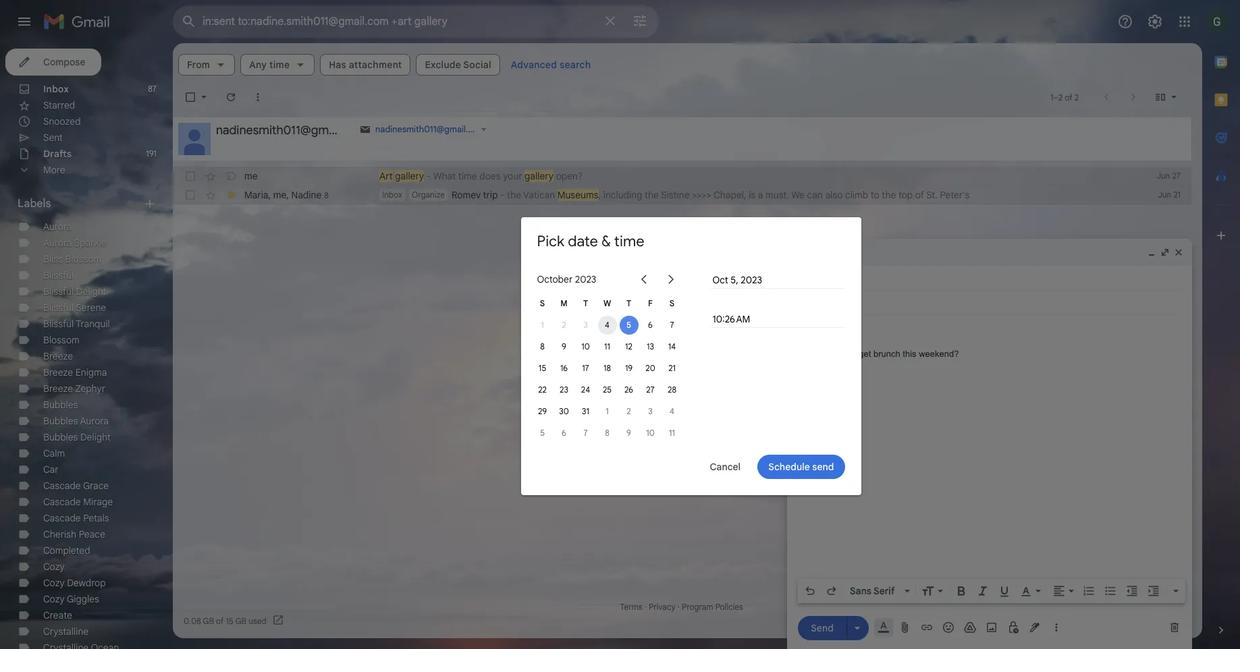 Task type: locate. For each thing, give the bounding box(es) containing it.
9 nov cell
[[618, 423, 640, 444]]

9 down 2 oct "cell"
[[562, 342, 567, 352]]

romev trip - the vatican museums , including the sistine >>>> chapel, is a must. we can  also climb to the top of st. peter's
[[452, 189, 970, 201]]

aurora sparkle link
[[43, 237, 106, 249]]

follow link to manage storage image
[[272, 615, 286, 628]]

14 oct cell
[[662, 336, 683, 358]]

21 oct cell
[[662, 358, 683, 380]]

2 bubbles from the top
[[43, 415, 78, 428]]

0 horizontal spatial s
[[540, 299, 545, 309]]

0 horizontal spatial ,
[[268, 189, 271, 201]]

10 down 3 nov cell
[[647, 428, 655, 438]]

0 horizontal spatial 9
[[562, 342, 567, 352]]

27 up jun 21
[[1173, 171, 1181, 181]]

7
[[670, 320, 674, 330], [584, 428, 588, 438]]

0 vertical spatial 8
[[324, 190, 329, 200]]

cascade up cherish
[[43, 513, 81, 525]]

cozy down 'cozy' link
[[43, 577, 65, 590]]

1 cascade from the top
[[43, 480, 81, 492]]

nadinesmith011@gmail.com main content
[[173, 43, 1203, 639]]

0 vertical spatial 27
[[1173, 171, 1181, 181]]

1 vertical spatial 27
[[647, 385, 655, 395]]

tab list
[[1203, 43, 1241, 601]]

27 down the 20 oct cell
[[647, 385, 655, 395]]

8 down 1 nov cell
[[605, 428, 610, 438]]

4 oct cell
[[597, 315, 618, 336]]

breeze zephyr link
[[43, 383, 105, 395]]

15 left used
[[226, 616, 234, 626]]

t left w
[[583, 299, 588, 309]]

breeze link
[[43, 351, 73, 363]]

1 horizontal spatial of
[[916, 189, 925, 201]]

footer
[[173, 601, 1192, 628]]

date
[[568, 232, 598, 250]]

aurora up bubbles delight link
[[80, 415, 109, 428]]

0 horizontal spatial 7
[[584, 428, 588, 438]]

1 row from the top
[[173, 167, 1192, 186]]

open?
[[556, 170, 583, 182]]

1 vertical spatial 2
[[627, 407, 631, 417]]

0 vertical spatial me
[[244, 170, 258, 182]]

1 vertical spatial -
[[500, 189, 505, 201]]

1 blissful from the top
[[43, 269, 74, 282]]

4 inside the 'last account activity: 4 hours ago details'
[[1137, 602, 1141, 613]]

1 s column header from the left
[[532, 293, 553, 315]]

4 inside cell
[[605, 320, 610, 330]]

4 left hours
[[1137, 602, 1141, 613]]

1 vertical spatial 15
[[226, 616, 234, 626]]

3 blissful from the top
[[43, 302, 74, 314]]

23 oct cell
[[553, 380, 575, 401]]

row
[[173, 167, 1192, 186], [173, 186, 1192, 205]]

2 vertical spatial cascade
[[43, 513, 81, 525]]

0 vertical spatial 7
[[670, 320, 674, 330]]

of left st.
[[916, 189, 925, 201]]

1 horizontal spatial time
[[615, 232, 645, 250]]

bubbles down bubbles link
[[43, 415, 78, 428]]

the
[[507, 189, 521, 201], [645, 189, 659, 201], [882, 189, 897, 201]]

breeze up bubbles link
[[43, 383, 73, 395]]

1 horizontal spatial t column header
[[618, 293, 640, 315]]

- for gallery
[[427, 170, 431, 182]]

5 inside cell
[[627, 320, 631, 330]]

1 horizontal spatial s
[[670, 299, 675, 309]]

25 oct cell
[[597, 380, 618, 401]]

snoozed link
[[43, 115, 81, 128]]

sent link
[[43, 132, 63, 144]]

of inside footer
[[216, 616, 224, 626]]

1 horizontal spatial 4
[[670, 407, 675, 417]]

2 horizontal spatial the
[[882, 189, 897, 201]]

1 horizontal spatial ·
[[678, 602, 680, 613]]

drafts
[[43, 148, 72, 160]]

jun
[[1157, 171, 1171, 181], [1159, 190, 1172, 200]]

2 oct cell
[[553, 315, 575, 336]]

0 horizontal spatial 2
[[562, 320, 566, 330]]

jun for jun 27
[[1157, 171, 1171, 181]]

0 vertical spatial 21
[[1174, 190, 1181, 200]]

blossom up breeze link
[[43, 334, 80, 346]]

sent
[[43, 132, 63, 144]]

11 oct cell
[[597, 336, 618, 358]]

9 for 9 nov cell on the bottom of page
[[627, 428, 631, 438]]

0 horizontal spatial s column header
[[532, 293, 553, 315]]

27 inside cell
[[647, 385, 655, 395]]

3 for 3 nov cell
[[649, 407, 653, 417]]

1 horizontal spatial the
[[645, 189, 659, 201]]

6 down f column header
[[648, 320, 653, 330]]

s column header right f on the top right
[[662, 293, 683, 315]]

car
[[43, 464, 59, 476]]

0 vertical spatial 6
[[648, 320, 653, 330]]

peace
[[79, 529, 105, 541]]

details link
[[1155, 616, 1180, 626]]

bubbles up calm link
[[43, 432, 78, 444]]

4 inside cell
[[670, 407, 675, 417]]

2 vertical spatial 4
[[1137, 602, 1141, 613]]

t column header
[[575, 293, 597, 315], [618, 293, 640, 315]]

None search field
[[173, 5, 659, 38]]

- left what
[[427, 170, 431, 182]]

21 down jun 27
[[1174, 190, 1181, 200]]

jun for jun 21
[[1159, 190, 1172, 200]]

0 horizontal spatial time
[[458, 170, 477, 182]]

chapel,
[[714, 189, 747, 201]]

pick date & time dialog
[[521, 217, 861, 496]]

s column header left m
[[532, 293, 553, 315]]

gb
[[203, 616, 214, 626], [235, 616, 247, 626]]

attachment
[[349, 59, 402, 71]]

cascade down car
[[43, 480, 81, 492]]

28 oct cell
[[662, 380, 683, 401]]

1 vertical spatial 3
[[649, 407, 653, 417]]

19
[[625, 363, 633, 373]]

breeze enigma link
[[43, 367, 107, 379]]

2 inside "cell"
[[562, 320, 566, 330]]

gallery up vatican
[[525, 170, 554, 182]]

blissful link
[[43, 269, 74, 282]]

delight down the bubbles aurora link
[[80, 432, 111, 444]]

what
[[434, 170, 456, 182]]

10 nov cell
[[640, 423, 662, 444]]

1 horizontal spatial 7
[[670, 320, 674, 330]]

of inside row
[[916, 189, 925, 201]]

cozy
[[43, 561, 65, 573], [43, 577, 65, 590], [43, 594, 65, 606]]

2 the from the left
[[645, 189, 659, 201]]

Date field
[[712, 273, 844, 287]]

5 right 4 oct cell on the left of the page
[[627, 320, 631, 330]]

1 horizontal spatial 27
[[1173, 171, 1181, 181]]

10 oct cell
[[575, 336, 597, 358]]

1 vertical spatial 5
[[540, 428, 545, 438]]

&
[[602, 232, 611, 250]]

search mail image
[[177, 9, 201, 34]]

jun up jun 21
[[1157, 171, 1171, 181]]

11 inside cell
[[605, 342, 611, 352]]

0 horizontal spatial t column header
[[575, 293, 597, 315]]

breeze down breeze link
[[43, 367, 73, 379]]

serene
[[76, 302, 106, 314]]

of
[[916, 189, 925, 201], [216, 616, 224, 626]]

1 gb from the left
[[203, 616, 214, 626]]

29 oct cell
[[532, 401, 553, 423]]

0 horizontal spatial 8
[[324, 190, 329, 200]]

st.
[[927, 189, 938, 201]]

3 breeze from the top
[[43, 383, 73, 395]]

1 horizontal spatial inbox
[[382, 190, 402, 200]]

· right 'terms' link
[[645, 602, 647, 613]]

191
[[146, 149, 157, 159]]

cancel
[[710, 461, 741, 473]]

important mainly because you often read messages with this label. switch
[[224, 188, 238, 202]]

t column header left w
[[575, 293, 597, 315]]

1 down 25 oct cell
[[606, 407, 609, 417]]

schedule send
[[769, 461, 834, 473]]

cozy down 'completed'
[[43, 561, 65, 573]]

we
[[792, 189, 805, 201]]

3
[[584, 320, 588, 330], [649, 407, 653, 417]]

sistine
[[661, 189, 690, 201]]

2 horizontal spatial 8
[[605, 428, 610, 438]]

1 horizontal spatial 21
[[1174, 190, 1181, 200]]

2 gallery from the left
[[525, 170, 554, 182]]

0 horizontal spatial me
[[244, 170, 258, 182]]

7 nov cell
[[575, 423, 597, 444]]

t left f on the top right
[[627, 299, 632, 309]]

time right &
[[615, 232, 645, 250]]

trip
[[483, 189, 498, 201]]

0 horizontal spatial inbox
[[43, 83, 69, 95]]

2 vertical spatial cozy
[[43, 594, 65, 606]]

policies
[[716, 602, 744, 613]]

me up the maria
[[244, 170, 258, 182]]

1 horizontal spatial -
[[500, 189, 505, 201]]

»
[[668, 274, 674, 285]]

4 down w "column header"
[[605, 320, 610, 330]]

1 vertical spatial cozy
[[43, 577, 65, 590]]

· right privacy 'link'
[[678, 602, 680, 613]]

5 down 29 oct cell
[[540, 428, 545, 438]]

0 vertical spatial delight
[[76, 286, 106, 298]]

2 s from the left
[[670, 299, 675, 309]]

1 horizontal spatial t
[[627, 299, 632, 309]]

time up the romev on the left of page
[[458, 170, 477, 182]]

aurora up aurora sparkle "link"
[[43, 221, 72, 233]]

7 down 31 oct cell
[[584, 428, 588, 438]]

grid containing s
[[532, 293, 683, 444]]

bubbles down breeze zephyr link
[[43, 399, 78, 411]]

main menu image
[[16, 14, 32, 30]]

also
[[826, 189, 843, 201]]

2 horizontal spatial ,
[[599, 189, 601, 201]]

giggles
[[67, 594, 99, 606]]

1 horizontal spatial gb
[[235, 616, 247, 626]]

1 inside "cell"
[[541, 320, 544, 330]]

5 for 5 oct cell
[[627, 320, 631, 330]]

26
[[625, 385, 634, 395]]

2 down m column header
[[562, 320, 566, 330]]

1 horizontal spatial 1
[[606, 407, 609, 417]]

s left m
[[540, 299, 545, 309]]

blissful delight link
[[43, 286, 106, 298]]

4
[[605, 320, 610, 330], [670, 407, 675, 417], [1137, 602, 1141, 613]]

blossom down "sparkle"
[[65, 253, 102, 265]]

grid
[[532, 293, 683, 444]]

1 horizontal spatial 8
[[540, 342, 545, 352]]

3 right 2 oct "cell"
[[584, 320, 588, 330]]

completed link
[[43, 545, 90, 557]]

2 gb from the left
[[235, 616, 247, 626]]

0 vertical spatial 2
[[562, 320, 566, 330]]

«
[[641, 274, 647, 285]]

17
[[582, 363, 590, 373]]

2 inside cell
[[627, 407, 631, 417]]

gb left used
[[235, 616, 247, 626]]

15 down 8 oct cell
[[539, 363, 546, 373]]

jun down jun 27
[[1159, 190, 1172, 200]]

1 horizontal spatial gallery
[[525, 170, 554, 182]]

15 oct cell
[[532, 358, 553, 380]]

has attachment
[[329, 59, 402, 71]]

11 inside cell
[[669, 428, 675, 438]]

10 down the 3 oct cell
[[582, 342, 590, 352]]

october
[[537, 273, 573, 285]]

1 horizontal spatial 5
[[627, 320, 631, 330]]

gb right 0.08
[[203, 616, 214, 626]]

toggle split pane mode image
[[1154, 91, 1168, 104]]

4 down 28 oct cell
[[670, 407, 675, 417]]

26 oct cell
[[618, 380, 640, 401]]

nadinesmith011@gmail.com up maria , me , nadine 8
[[216, 123, 368, 138]]

w column header
[[597, 293, 618, 315]]

delight up 'serene'
[[76, 286, 106, 298]]

15 inside cell
[[539, 363, 546, 373]]

15
[[539, 363, 546, 373], [226, 616, 234, 626]]

>>>>
[[692, 189, 712, 201]]

0 horizontal spatial 1
[[541, 320, 544, 330]]

labels navigation
[[0, 43, 173, 650]]

t for 1st t 'column header' from right
[[627, 299, 632, 309]]

of right 0.08
[[216, 616, 224, 626]]

1 vertical spatial 1
[[606, 407, 609, 417]]

6 down 30 oct cell
[[562, 428, 567, 438]]

1 vertical spatial 8
[[540, 342, 545, 352]]

bubbles
[[43, 399, 78, 411], [43, 415, 78, 428], [43, 432, 78, 444]]

0 horizontal spatial t
[[583, 299, 588, 309]]

1 horizontal spatial 15
[[539, 363, 546, 373]]

breeze down blossom link
[[43, 351, 73, 363]]

2 t from the left
[[627, 299, 632, 309]]

0 horizontal spatial gb
[[203, 616, 214, 626]]

11 down 4 nov cell
[[669, 428, 675, 438]]

1 vertical spatial 11
[[669, 428, 675, 438]]

,
[[268, 189, 271, 201], [287, 189, 289, 201], [599, 189, 601, 201]]

1 horizontal spatial 10
[[647, 428, 655, 438]]

1 vertical spatial cascade
[[43, 496, 81, 509]]

0 vertical spatial cozy
[[43, 561, 65, 573]]

f column header
[[640, 293, 662, 315]]

8 for 8 nov cell
[[605, 428, 610, 438]]

aurora down aurora link
[[43, 237, 72, 249]]

0 horizontal spatial 5
[[540, 428, 545, 438]]

cascade down cascade grace link
[[43, 496, 81, 509]]

31 oct cell
[[575, 401, 597, 423]]

0 horizontal spatial 4
[[605, 320, 610, 330]]

- for trip
[[500, 189, 505, 201]]

2 down the 26 oct cell
[[627, 407, 631, 417]]

art gallery - what time does your gallery open?
[[380, 170, 583, 182]]

0 vertical spatial -
[[427, 170, 431, 182]]

crystalline
[[43, 626, 89, 638]]

s for 1st s column header from the right
[[670, 299, 675, 309]]

1 horizontal spatial s column header
[[662, 293, 683, 315]]

0 horizontal spatial 27
[[647, 385, 655, 395]]

blissful down 'bliss'
[[43, 269, 74, 282]]

s right f on the top right
[[670, 299, 675, 309]]

1
[[541, 320, 544, 330], [606, 407, 609, 417]]

2 vertical spatial breeze
[[43, 383, 73, 395]]

the down your
[[507, 189, 521, 201]]

climb
[[846, 189, 869, 201]]

exclude social
[[425, 59, 492, 71]]

0.08
[[184, 616, 201, 626]]

0 vertical spatial 4
[[605, 320, 610, 330]]

1 vertical spatial jun
[[1159, 190, 1172, 200]]

the left sistine
[[645, 189, 659, 201]]

0 vertical spatial aurora
[[43, 221, 72, 233]]

8 oct cell
[[532, 336, 553, 358]]

0 horizontal spatial 6
[[562, 428, 567, 438]]

3 for the 3 oct cell
[[584, 320, 588, 330]]

cozy link
[[43, 561, 65, 573]]

0 vertical spatial 15
[[539, 363, 546, 373]]

3 nov cell
[[640, 401, 662, 423]]

1 vertical spatial 4
[[670, 407, 675, 417]]

t for 1st t 'column header' from left
[[583, 299, 588, 309]]

6 for the 6 nov cell
[[562, 428, 567, 438]]

15 inside nadinesmith011@gmail.com main content
[[226, 616, 234, 626]]

2 vertical spatial 8
[[605, 428, 610, 438]]

7 for 7 oct cell
[[670, 320, 674, 330]]

2 cascade from the top
[[43, 496, 81, 509]]

0 horizontal spatial gallery
[[395, 170, 424, 182]]

1 horizontal spatial 11
[[669, 428, 675, 438]]

1 inside cell
[[606, 407, 609, 417]]

0 vertical spatial 9
[[562, 342, 567, 352]]

the right to at the right
[[882, 189, 897, 201]]

0 horizontal spatial -
[[427, 170, 431, 182]]

1 vertical spatial breeze
[[43, 367, 73, 379]]

advanced search options image
[[627, 7, 654, 34]]

27 oct cell
[[640, 380, 662, 401]]

1 s from the left
[[540, 299, 545, 309]]

0 horizontal spatial 3
[[584, 320, 588, 330]]

1 vertical spatial me
[[273, 189, 287, 201]]

send
[[813, 461, 834, 473]]

1 vertical spatial bubbles
[[43, 415, 78, 428]]

0 vertical spatial 3
[[584, 320, 588, 330]]

0 vertical spatial 5
[[627, 320, 631, 330]]

blissful up blossom link
[[43, 318, 74, 330]]

« button
[[637, 273, 651, 286]]

4 for 4 nov cell
[[670, 407, 675, 417]]

gallery right art
[[395, 170, 424, 182]]

21 down 14 oct cell
[[669, 363, 676, 373]]

me right the maria
[[273, 189, 287, 201]]

cozy up create
[[43, 594, 65, 606]]

including
[[604, 189, 643, 201]]

1 vertical spatial 9
[[627, 428, 631, 438]]

1 left 2 oct "cell"
[[541, 320, 544, 330]]

10
[[582, 342, 590, 352], [647, 428, 655, 438]]

footer containing terms
[[173, 601, 1192, 628]]

6 nov cell
[[553, 423, 575, 444]]

16
[[561, 363, 568, 373]]

calm
[[43, 448, 65, 460]]

1 for 1 oct "cell"
[[541, 320, 544, 330]]

0 vertical spatial breeze
[[43, 351, 73, 363]]

1 cozy from the top
[[43, 561, 65, 573]]

0 horizontal spatial 21
[[669, 363, 676, 373]]

blissful down blissful link
[[43, 286, 74, 298]]

9 down "2 nov" cell
[[627, 428, 631, 438]]

labels
[[18, 197, 51, 211]]

0 horizontal spatial ·
[[645, 602, 647, 613]]

nadinesmith011@gmail.com up what
[[376, 124, 486, 135]]

0 vertical spatial 1
[[541, 320, 544, 330]]

19 oct cell
[[618, 358, 640, 380]]

8 right nadine
[[324, 190, 329, 200]]

8 down 1 oct "cell"
[[540, 342, 545, 352]]

2 vertical spatial bubbles
[[43, 432, 78, 444]]

inbox down art
[[382, 190, 402, 200]]

2 row from the top
[[173, 186, 1192, 205]]

time inside nadinesmith011@gmail.com main content
[[458, 170, 477, 182]]

10 inside cell
[[582, 342, 590, 352]]

me
[[244, 170, 258, 182], [273, 189, 287, 201]]

11 down 4 oct cell on the left of the page
[[605, 342, 611, 352]]

starred link
[[43, 99, 75, 111]]

blissful down blissful delight link
[[43, 302, 74, 314]]

s for second s column header from the right
[[540, 299, 545, 309]]

6 for 6 oct cell
[[648, 320, 653, 330]]

bliss blossom link
[[43, 253, 102, 265]]

2
[[562, 320, 566, 330], [627, 407, 631, 417]]

cascade
[[43, 480, 81, 492], [43, 496, 81, 509], [43, 513, 81, 525]]

5 inside cell
[[540, 428, 545, 438]]

10 inside cell
[[647, 428, 655, 438]]

1 t from the left
[[583, 299, 588, 309]]

1 vertical spatial 21
[[669, 363, 676, 373]]

dewdrop
[[67, 577, 106, 590]]

6
[[648, 320, 653, 330], [562, 428, 567, 438]]

- right trip
[[500, 189, 505, 201]]

17 oct cell
[[575, 358, 597, 380]]

1 vertical spatial 10
[[647, 428, 655, 438]]

2 blissful from the top
[[43, 286, 74, 298]]

schedule
[[769, 461, 810, 473]]

1 horizontal spatial 3
[[649, 407, 653, 417]]

3 cozy from the top
[[43, 594, 65, 606]]

inbox up starred
[[43, 83, 69, 95]]

-
[[427, 170, 431, 182], [500, 189, 505, 201]]

4 for 4 oct cell on the left of the page
[[605, 320, 610, 330]]

2 for 2 oct "cell"
[[562, 320, 566, 330]]

s column header
[[532, 293, 553, 315], [662, 293, 683, 315]]

9 oct cell
[[553, 336, 575, 358]]

t column header left f on the top right
[[618, 293, 640, 315]]

0 vertical spatial bubbles
[[43, 399, 78, 411]]

7 up 14
[[670, 320, 674, 330]]

3 down 27 oct cell
[[649, 407, 653, 417]]



Task type: vqa. For each thing, say whether or not it's contained in the screenshot.


Task type: describe. For each thing, give the bounding box(es) containing it.
to
[[871, 189, 880, 201]]

3 bubbles from the top
[[43, 432, 78, 444]]

7 oct cell
[[662, 315, 683, 336]]

1 bubbles from the top
[[43, 399, 78, 411]]

1 · from the left
[[645, 602, 647, 613]]

ago
[[1166, 602, 1180, 613]]

2 s column header from the left
[[662, 293, 683, 315]]

m column header
[[553, 293, 575, 315]]

a
[[758, 189, 764, 201]]

program policies link
[[682, 602, 744, 613]]

has attachment button
[[320, 54, 411, 76]]

grace
[[83, 480, 109, 492]]

1 nov cell
[[597, 401, 618, 423]]

24 oct cell
[[575, 380, 597, 401]]

20 oct cell
[[640, 358, 662, 380]]

13
[[647, 342, 654, 352]]

21 inside row
[[1174, 190, 1181, 200]]

3 oct cell
[[575, 315, 597, 336]]

13 oct cell
[[640, 336, 662, 358]]

4 blissful from the top
[[43, 318, 74, 330]]

romev
[[452, 189, 481, 201]]

5 nov cell
[[532, 423, 553, 444]]

drafts link
[[43, 148, 72, 160]]

2 cozy from the top
[[43, 577, 65, 590]]

clear search image
[[597, 7, 624, 34]]

Time field
[[712, 312, 844, 327]]

snoozed
[[43, 115, 81, 128]]

enigma
[[75, 367, 107, 379]]

completed
[[43, 545, 90, 557]]

labels heading
[[18, 197, 143, 211]]

maria , me , nadine 8
[[244, 189, 329, 201]]

row containing me
[[173, 167, 1192, 186]]

tranquil
[[76, 318, 110, 330]]

10 for 10 oct cell
[[582, 342, 590, 352]]

» button
[[664, 273, 678, 286]]

25
[[603, 385, 612, 395]]

car link
[[43, 464, 59, 476]]

settings image
[[1148, 14, 1164, 30]]

must.
[[766, 189, 790, 201]]

1 breeze from the top
[[43, 351, 73, 363]]

pick date & time
[[537, 232, 645, 250]]

27 inside nadinesmith011@gmail.com main content
[[1173, 171, 1181, 181]]

11 for the 11 nov cell
[[669, 428, 675, 438]]

30 oct cell
[[553, 401, 575, 423]]

3 cascade from the top
[[43, 513, 81, 525]]

blissful serene link
[[43, 302, 106, 314]]

crystalline link
[[43, 626, 89, 638]]

sparkle
[[74, 237, 106, 249]]

search
[[560, 59, 591, 71]]

art
[[380, 170, 393, 182]]

program
[[682, 602, 714, 613]]

11 for 11 oct cell
[[605, 342, 611, 352]]

nadinesmith011@gmail.com footer
[[216, 123, 368, 138]]

your
[[503, 170, 522, 182]]

is
[[749, 189, 756, 201]]

grid inside the pick date & time dialog
[[532, 293, 683, 444]]

last
[[1056, 602, 1072, 613]]

create link
[[43, 610, 72, 622]]

22
[[538, 385, 547, 395]]

cancel button
[[699, 455, 753, 480]]

6 oct cell
[[640, 315, 662, 336]]

10 for 10 nov cell
[[647, 428, 655, 438]]

1 horizontal spatial nadinesmith011@gmail.com
[[376, 124, 486, 135]]

12 oct cell
[[618, 336, 640, 358]]

jun 27
[[1157, 171, 1181, 181]]

2 vertical spatial aurora
[[80, 415, 109, 428]]

9 for 9 oct cell
[[562, 342, 567, 352]]

hours
[[1143, 602, 1164, 613]]

exclude
[[425, 59, 461, 71]]

activity:
[[1106, 602, 1135, 613]]

used
[[249, 616, 267, 626]]

5 oct cell
[[618, 315, 640, 336]]

4 nov cell
[[662, 401, 683, 423]]

maria
[[244, 189, 268, 201]]

1 t column header from the left
[[575, 293, 597, 315]]

18
[[604, 363, 611, 373]]

20
[[646, 363, 656, 373]]

terms · privacy · program policies
[[620, 602, 744, 613]]

23
[[560, 385, 569, 395]]

cherish peace link
[[43, 529, 105, 541]]

bubbles link
[[43, 399, 78, 411]]

footer inside nadinesmith011@gmail.com main content
[[173, 601, 1192, 628]]

pick
[[537, 232, 565, 250]]

1 gallery from the left
[[395, 170, 424, 182]]

2 for "2 nov" cell
[[627, 407, 631, 417]]

advanced
[[511, 59, 557, 71]]

8 for 8 oct cell
[[540, 342, 545, 352]]

starred
[[43, 99, 75, 111]]

advanced search
[[511, 59, 591, 71]]

create
[[43, 610, 72, 622]]

pick date & time heading
[[537, 232, 645, 250]]

12
[[625, 342, 633, 352]]

does
[[480, 170, 501, 182]]

22 oct cell
[[532, 380, 553, 401]]

1 horizontal spatial me
[[273, 189, 287, 201]]

time inside dialog
[[615, 232, 645, 250]]

not important switch
[[224, 170, 238, 183]]

0 vertical spatial blossom
[[65, 253, 102, 265]]

mirage
[[83, 496, 113, 509]]

privacy link
[[649, 602, 676, 613]]

cozy dewdrop link
[[43, 577, 106, 590]]

1 the from the left
[[507, 189, 521, 201]]

details
[[1155, 616, 1180, 626]]

row containing maria
[[173, 186, 1192, 205]]

cozy giggles link
[[43, 594, 99, 606]]

jun 21
[[1159, 190, 1181, 200]]

exclude social button
[[416, 54, 500, 76]]

w
[[604, 299, 611, 309]]

21 inside cell
[[669, 363, 676, 373]]

museums
[[558, 189, 599, 201]]

1 vertical spatial blossom
[[43, 334, 80, 346]]

0 horizontal spatial nadinesmith011@gmail.com
[[216, 123, 368, 138]]

inbox inside labels navigation
[[43, 83, 69, 95]]

8 nov cell
[[597, 423, 618, 444]]

1 horizontal spatial ,
[[287, 189, 289, 201]]

2 nov cell
[[618, 401, 640, 423]]

1 vertical spatial aurora
[[43, 237, 72, 249]]

more button
[[0, 162, 162, 178]]

2 t column header from the left
[[618, 293, 640, 315]]

7 for 7 nov cell
[[584, 428, 588, 438]]

bubbles delight link
[[43, 432, 111, 444]]

m
[[561, 299, 568, 309]]

14
[[669, 342, 676, 352]]

cascade mirage link
[[43, 496, 113, 509]]

5 for 5 nov cell
[[540, 428, 545, 438]]

blossom link
[[43, 334, 80, 346]]

bubbles aurora link
[[43, 415, 109, 428]]

bliss
[[43, 253, 63, 265]]

18 oct cell
[[597, 358, 618, 380]]

1 oct cell
[[532, 315, 553, 336]]

2 · from the left
[[678, 602, 680, 613]]

october 2023
[[537, 273, 597, 285]]

11 nov cell
[[662, 423, 683, 444]]

zephyr
[[75, 383, 105, 395]]

1 for 1 nov cell
[[606, 407, 609, 417]]

inbox link
[[43, 83, 69, 95]]

refresh image
[[224, 91, 238, 104]]

account
[[1074, 602, 1104, 613]]

8 inside maria , me , nadine 8
[[324, 190, 329, 200]]

3 the from the left
[[882, 189, 897, 201]]

aurora aurora sparkle bliss blossom blissful blissful delight blissful serene blissful tranquil blossom breeze breeze enigma breeze zephyr bubbles bubbles aurora bubbles delight calm car cascade grace cascade mirage cascade petals cherish peace completed cozy cozy dewdrop cozy giggles create crystalline
[[43, 221, 113, 638]]

f
[[648, 299, 653, 309]]

16 oct cell
[[553, 358, 575, 380]]

october 2023 row
[[532, 266, 683, 293]]

more
[[43, 164, 65, 176]]

2 breeze from the top
[[43, 367, 73, 379]]

nadine
[[291, 189, 322, 201]]

inbox inside row
[[382, 190, 402, 200]]

30
[[559, 407, 569, 417]]

top
[[899, 189, 913, 201]]

can
[[807, 189, 823, 201]]

1 vertical spatial delight
[[80, 432, 111, 444]]

cherish
[[43, 529, 76, 541]]



